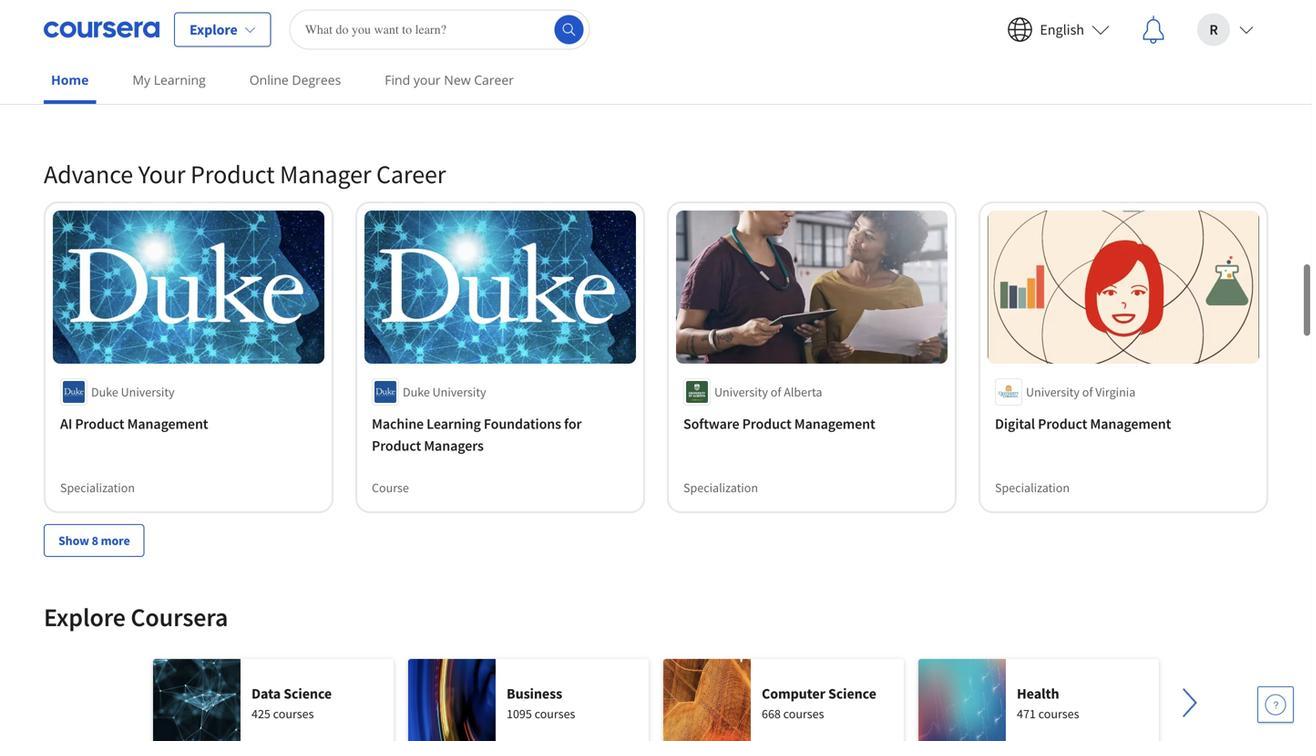 Task type: locate. For each thing, give the bounding box(es) containing it.
show 8 more button
[[44, 67, 145, 99], [44, 524, 145, 557]]

product for digital product management
[[1038, 415, 1088, 433]]

1 horizontal spatial specialization
[[684, 479, 758, 496]]

0 vertical spatial 8
[[92, 75, 98, 91]]

2 horizontal spatial specialization
[[995, 479, 1070, 496]]

2 duke from the left
[[403, 384, 430, 400]]

0 horizontal spatial duke university
[[91, 384, 175, 400]]

product down university of virginia on the right of page
[[1038, 415, 1088, 433]]

science inside data science 425 courses
[[284, 684, 332, 703]]

1 horizontal spatial duke university
[[403, 384, 486, 400]]

show 8 more
[[58, 75, 130, 91], [58, 532, 130, 549]]

specialization down digital
[[995, 479, 1070, 496]]

None search field
[[290, 10, 590, 50]]

machine learning foundations for product managers
[[372, 415, 582, 455]]

8 inside new on coursera collection element
[[92, 75, 98, 91]]

science
[[284, 684, 332, 703], [829, 684, 877, 703]]

0 horizontal spatial explore
[[44, 601, 126, 633]]

online degrees link
[[242, 59, 348, 100]]

courses
[[273, 705, 314, 722], [535, 705, 576, 722], [784, 705, 824, 722], [1039, 705, 1080, 722]]

explore inside explore popup button
[[190, 21, 238, 39]]

1 more from the top
[[101, 75, 130, 91]]

0 vertical spatial show 8 more button
[[44, 67, 145, 99]]

show 8 more left the my
[[58, 75, 130, 91]]

learning up managers
[[427, 415, 481, 433]]

show 8 more up explore coursera
[[58, 532, 130, 549]]

course inside advance your product manager career collection element
[[372, 479, 409, 496]]

1 vertical spatial 8
[[92, 532, 98, 549]]

1 duke university from the left
[[91, 384, 175, 400]]

2 8 from the top
[[92, 532, 98, 549]]

1 duke from the left
[[91, 384, 118, 400]]

1 specialization from the left
[[60, 479, 135, 496]]

show 8 more for the show 8 more button in new on coursera collection element
[[58, 75, 130, 91]]

my
[[133, 71, 150, 88]]

virginia
[[1096, 384, 1136, 400]]

1 vertical spatial explore
[[44, 601, 126, 633]]

learning right the my
[[154, 71, 206, 88]]

0 vertical spatial explore
[[190, 21, 238, 39]]

science inside the computer science 668 courses
[[829, 684, 877, 703]]

specialization
[[60, 479, 135, 496], [684, 479, 758, 496], [995, 479, 1070, 496]]

1 horizontal spatial career
[[474, 71, 514, 88]]

What do you want to learn? text field
[[290, 10, 590, 50]]

course down machine
[[372, 479, 409, 496]]

university up machine learning foundations for product managers
[[433, 384, 486, 400]]

2 courses from the left
[[535, 705, 576, 722]]

courses right 425
[[273, 705, 314, 722]]

show inside advance your product manager career collection element
[[58, 532, 89, 549]]

3 courses from the left
[[784, 705, 824, 722]]

2 show 8 more from the top
[[58, 532, 130, 549]]

show for the show 8 more button inside advance your product manager career collection element
[[58, 532, 89, 549]]

show inside new on coursera collection element
[[58, 75, 89, 91]]

science right data
[[284, 684, 332, 703]]

specialization for digital
[[995, 479, 1070, 496]]

1 vertical spatial career
[[376, 158, 446, 190]]

health 471 courses
[[1017, 684, 1080, 722]]

product down the university of alberta
[[743, 415, 792, 433]]

courses inside data science 425 courses
[[273, 705, 314, 722]]

data
[[252, 684, 281, 703]]

course left english
[[995, 22, 1033, 38]]

alberta
[[784, 384, 823, 400]]

1 vertical spatial show 8 more button
[[44, 524, 145, 557]]

explore for explore
[[190, 21, 238, 39]]

4 courses from the left
[[1039, 705, 1080, 722]]

ai
[[60, 415, 72, 433]]

product right ai
[[75, 415, 124, 433]]

courses inside the computer science 668 courses
[[784, 705, 824, 722]]

digital product management
[[995, 415, 1172, 433]]

1 horizontal spatial learning
[[427, 415, 481, 433]]

1 horizontal spatial of
[[1083, 384, 1093, 400]]

8 inside advance your product manager career collection element
[[92, 532, 98, 549]]

university up ai product management
[[121, 384, 175, 400]]

duke university up machine learning foundations for product managers
[[403, 384, 486, 400]]

duke for product
[[91, 384, 118, 400]]

find your new career link
[[378, 59, 521, 100]]

show 8 more button down coursera "image"
[[44, 67, 145, 99]]

university
[[121, 384, 175, 400], [433, 384, 486, 400], [715, 384, 768, 400], [1026, 384, 1080, 400]]

duke university
[[91, 384, 175, 400], [403, 384, 486, 400]]

course up find
[[372, 22, 409, 38]]

courses inside business 1095 courses
[[535, 705, 576, 722]]

2 horizontal spatial management
[[1091, 415, 1172, 433]]

3 university from the left
[[715, 384, 768, 400]]

1 vertical spatial show 8 more
[[58, 532, 130, 549]]

management for software product management
[[795, 415, 876, 433]]

1 courses from the left
[[273, 705, 314, 722]]

science for data science
[[284, 684, 332, 703]]

courses down business
[[535, 705, 576, 722]]

1 horizontal spatial management
[[795, 415, 876, 433]]

university of virginia
[[1026, 384, 1136, 400]]

career
[[474, 71, 514, 88], [376, 158, 446, 190]]

2 more from the top
[[101, 532, 130, 549]]

0 horizontal spatial learning
[[154, 71, 206, 88]]

0 horizontal spatial specialization
[[60, 479, 135, 496]]

health
[[1017, 684, 1060, 703]]

2 of from the left
[[1083, 384, 1093, 400]]

1 science from the left
[[284, 684, 332, 703]]

my learning link
[[125, 59, 213, 100]]

3 management from the left
[[1091, 415, 1172, 433]]

digital
[[995, 415, 1036, 433]]

management
[[127, 415, 208, 433], [795, 415, 876, 433], [1091, 415, 1172, 433]]

product
[[190, 158, 275, 190], [75, 415, 124, 433], [743, 415, 792, 433], [1038, 415, 1088, 433], [372, 436, 421, 455]]

2 science from the left
[[829, 684, 877, 703]]

1 show 8 more button from the top
[[44, 67, 145, 99]]

1 management from the left
[[127, 415, 208, 433]]

duke up machine
[[403, 384, 430, 400]]

1 8 from the top
[[92, 75, 98, 91]]

0 vertical spatial learning
[[154, 71, 206, 88]]

8 right home
[[92, 75, 98, 91]]

foundations
[[484, 415, 561, 433]]

more for the show 8 more button inside advance your product manager career collection element
[[101, 532, 130, 549]]

0 vertical spatial more
[[101, 75, 130, 91]]

specialization down software
[[684, 479, 758, 496]]

specialization for ai
[[60, 479, 135, 496]]

0 horizontal spatial management
[[127, 415, 208, 433]]

courses down computer
[[784, 705, 824, 722]]

2 management from the left
[[795, 415, 876, 433]]

home
[[51, 71, 89, 88]]

career right new
[[474, 71, 514, 88]]

0 horizontal spatial career
[[376, 158, 446, 190]]

8 up explore coursera
[[92, 532, 98, 549]]

learning inside machine learning foundations for product managers
[[427, 415, 481, 433]]

product right your
[[190, 158, 275, 190]]

1 horizontal spatial explore
[[190, 21, 238, 39]]

more
[[101, 75, 130, 91], [101, 532, 130, 549]]

science right computer
[[829, 684, 877, 703]]

duke university up ai product management
[[91, 384, 175, 400]]

1 show 8 more from the top
[[58, 75, 130, 91]]

0 horizontal spatial of
[[771, 384, 782, 400]]

show 8 more button inside new on coursera collection element
[[44, 67, 145, 99]]

of
[[771, 384, 782, 400], [1083, 384, 1093, 400]]

2 show from the top
[[58, 532, 89, 549]]

my learning
[[133, 71, 206, 88]]

learning for my
[[154, 71, 206, 88]]

3 specialization from the left
[[995, 479, 1070, 496]]

2 duke university from the left
[[403, 384, 486, 400]]

business image
[[408, 659, 496, 741]]

2 show 8 more button from the top
[[44, 524, 145, 557]]

1 of from the left
[[771, 384, 782, 400]]

1 horizontal spatial duke
[[403, 384, 430, 400]]

product down machine
[[372, 436, 421, 455]]

career inside advance your product manager career collection element
[[376, 158, 446, 190]]

course
[[60, 22, 97, 38], [372, 22, 409, 38], [995, 22, 1033, 38], [372, 479, 409, 496]]

show 8 more inside new on coursera collection element
[[58, 75, 130, 91]]

1 vertical spatial learning
[[427, 415, 481, 433]]

explore coursera
[[44, 601, 228, 633]]

show 8 more inside advance your product manager career collection element
[[58, 532, 130, 549]]

0 horizontal spatial science
[[284, 684, 332, 703]]

more up explore coursera
[[101, 532, 130, 549]]

online
[[250, 71, 289, 88]]

product for ai product management
[[75, 415, 124, 433]]

8
[[92, 75, 98, 91], [92, 532, 98, 549]]

0 vertical spatial show
[[58, 75, 89, 91]]

show 8 more button up explore coursera
[[44, 524, 145, 557]]

specialization down ai
[[60, 479, 135, 496]]

university up digital product management
[[1026, 384, 1080, 400]]

show 8 more for the show 8 more button inside advance your product manager career collection element
[[58, 532, 130, 549]]

courses inside health 471 courses
[[1039, 705, 1080, 722]]

more inside advance your product manager career collection element
[[101, 532, 130, 549]]

8 for the show 8 more button inside advance your product manager career collection element
[[92, 532, 98, 549]]

1095
[[507, 705, 532, 722]]

more left the my
[[101, 75, 130, 91]]

show
[[58, 75, 89, 91], [58, 532, 89, 549]]

machine
[[372, 415, 424, 433]]

find your new career
[[385, 71, 514, 88]]

health image
[[919, 659, 1006, 741]]

learning inside 'link'
[[154, 71, 206, 88]]

of left 'alberta'
[[771, 384, 782, 400]]

ai product management link
[[60, 413, 317, 435]]

management for digital product management
[[1091, 415, 1172, 433]]

1 show from the top
[[58, 75, 89, 91]]

explore
[[190, 21, 238, 39], [44, 601, 126, 633]]

courses down health
[[1039, 705, 1080, 722]]

0 vertical spatial career
[[474, 71, 514, 88]]

your
[[414, 71, 441, 88]]

1 vertical spatial more
[[101, 532, 130, 549]]

new
[[444, 71, 471, 88]]

duke university for learning
[[403, 384, 486, 400]]

learning
[[154, 71, 206, 88], [427, 415, 481, 433]]

university up software
[[715, 384, 768, 400]]

computer science 668 courses
[[762, 684, 877, 722]]

2 university from the left
[[433, 384, 486, 400]]

more inside new on coursera collection element
[[101, 75, 130, 91]]

1 horizontal spatial science
[[829, 684, 877, 703]]

0 vertical spatial show 8 more
[[58, 75, 130, 91]]

product for software product management
[[743, 415, 792, 433]]

duke up ai product management
[[91, 384, 118, 400]]

duke
[[91, 384, 118, 400], [403, 384, 430, 400]]

science for computer science
[[829, 684, 877, 703]]

2 specialization from the left
[[684, 479, 758, 496]]

1 vertical spatial show
[[58, 532, 89, 549]]

0 horizontal spatial duke
[[91, 384, 118, 400]]

advance your product manager career
[[44, 158, 446, 190]]

of left virginia on the bottom of the page
[[1083, 384, 1093, 400]]

online degrees
[[250, 71, 341, 88]]

career right manager
[[376, 158, 446, 190]]



Task type: describe. For each thing, give the bounding box(es) containing it.
managers
[[424, 436, 484, 455]]

english button
[[993, 0, 1125, 59]]

show 8 more button inside advance your product manager career collection element
[[44, 524, 145, 557]]

ai product management
[[60, 415, 208, 433]]

home link
[[44, 59, 96, 104]]

computer
[[762, 684, 826, 703]]

machine learning foundations for product managers link
[[372, 413, 629, 456]]

manager
[[280, 158, 371, 190]]

business 1095 courses
[[507, 684, 576, 722]]

business
[[507, 684, 563, 703]]

of for digital
[[1083, 384, 1093, 400]]

425
[[252, 705, 271, 722]]

move carousel right image
[[1169, 681, 1212, 725]]

show for the show 8 more button in new on coursera collection element
[[58, 75, 89, 91]]

explore for explore coursera
[[44, 601, 126, 633]]

university of alberta
[[715, 384, 823, 400]]

668
[[762, 705, 781, 722]]

coursera image
[[44, 15, 160, 44]]

r button
[[1183, 0, 1269, 59]]

learning for machine
[[427, 415, 481, 433]]

new on coursera collection element
[[33, 0, 1280, 129]]

management for ai product management
[[127, 415, 208, 433]]

course up home
[[60, 22, 97, 38]]

find
[[385, 71, 410, 88]]

software product management link
[[684, 413, 941, 435]]

more for the show 8 more button in new on coursera collection element
[[101, 75, 130, 91]]

specialization for software
[[684, 479, 758, 496]]

duke for learning
[[403, 384, 430, 400]]

471
[[1017, 705, 1036, 722]]

4 university from the left
[[1026, 384, 1080, 400]]

english
[[1040, 21, 1085, 39]]

for
[[564, 415, 582, 433]]

your
[[138, 158, 185, 190]]

digital product management link
[[995, 413, 1252, 435]]

product inside machine learning foundations for product managers
[[372, 436, 421, 455]]

8 for the show 8 more button in new on coursera collection element
[[92, 75, 98, 91]]

data science image
[[153, 659, 241, 741]]

of for software
[[771, 384, 782, 400]]

1 university from the left
[[121, 384, 175, 400]]

data science 425 courses
[[252, 684, 332, 722]]

duke university for product
[[91, 384, 175, 400]]

degrees
[[292, 71, 341, 88]]

explore button
[[174, 12, 271, 47]]

r
[[1210, 21, 1218, 39]]

coursera
[[131, 601, 228, 633]]

software product management
[[684, 415, 876, 433]]

career inside find your new career link
[[474, 71, 514, 88]]

software
[[684, 415, 740, 433]]

help center image
[[1265, 694, 1287, 716]]

advance
[[44, 158, 133, 190]]

computer science image
[[664, 659, 751, 741]]

advance your product manager career collection element
[[33, 129, 1280, 586]]



Task type: vqa. For each thing, say whether or not it's contained in the screenshot.


